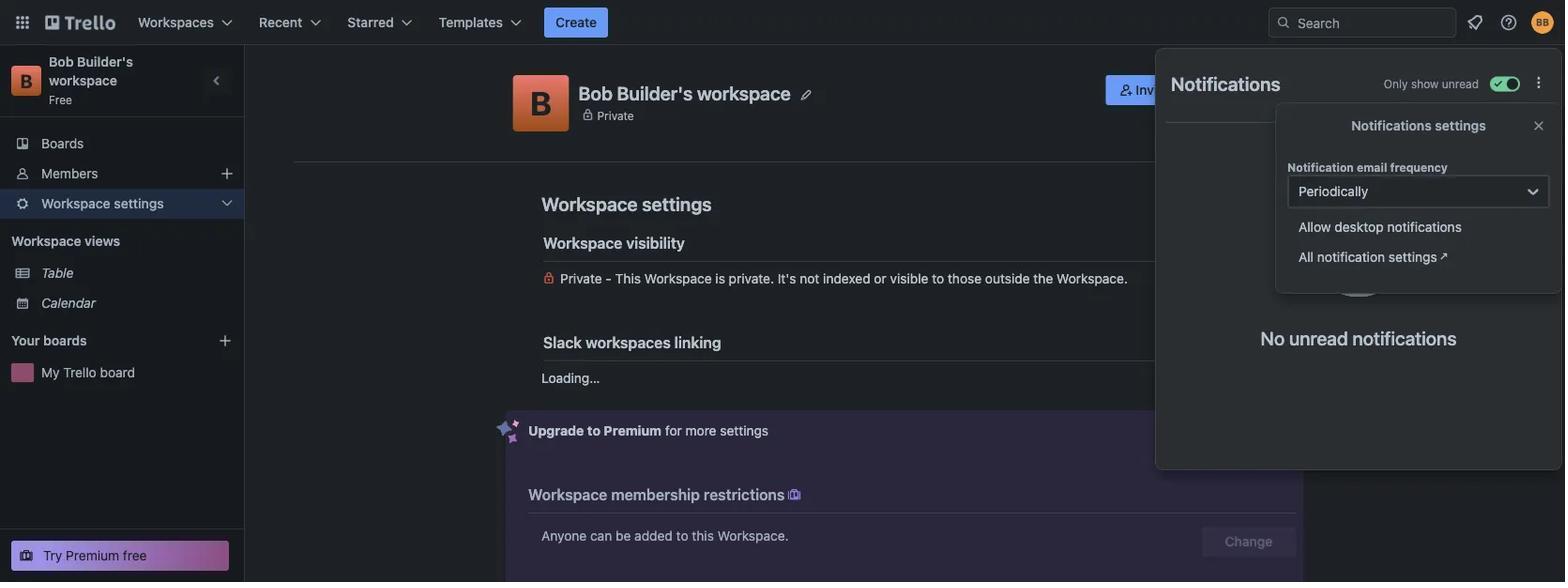 Task type: describe. For each thing, give the bounding box(es) containing it.
your boards with 1 items element
[[11, 330, 190, 352]]

workspace inside button
[[1174, 82, 1243, 98]]

views
[[85, 233, 120, 249]]

free
[[49, 93, 72, 106]]

your boards
[[11, 333, 87, 348]]

those
[[948, 271, 982, 286]]

builder's for bob builder's workspace
[[617, 82, 693, 104]]

table
[[41, 265, 74, 281]]

the
[[1034, 271, 1054, 286]]

search image
[[1277, 15, 1292, 30]]

my trello board
[[41, 365, 135, 380]]

workspace navigation collapse icon image
[[205, 68, 231, 94]]

workspace visibility
[[544, 234, 685, 252]]

boards
[[41, 136, 84, 151]]

1 horizontal spatial unread
[[1443, 77, 1480, 91]]

2 horizontal spatial to
[[932, 271, 945, 286]]

workspace down visibility
[[645, 271, 712, 286]]

invite workspace members
[[1136, 82, 1304, 98]]

allow desktop notifications button
[[1288, 212, 1551, 242]]

outside
[[986, 271, 1031, 286]]

visibility
[[626, 234, 685, 252]]

more
[[686, 423, 717, 438]]

b link
[[11, 66, 41, 96]]

restrictions
[[704, 486, 785, 504]]

sm image
[[1118, 81, 1136, 100]]

be
[[616, 528, 631, 544]]

workspace up anyone
[[529, 486, 608, 504]]

bob for bob builder's workspace free
[[49, 54, 74, 69]]

added
[[635, 528, 673, 544]]

boards
[[43, 333, 87, 348]]

add board image
[[218, 333, 233, 348]]

workspaces button
[[127, 8, 244, 38]]

only show unread
[[1384, 77, 1480, 91]]

bob builder's workspace
[[579, 82, 791, 104]]

private - this workspace is private. it's not indexed or visible to those outside the workspace.
[[560, 271, 1128, 286]]

linking
[[675, 334, 722, 352]]

create button
[[545, 8, 609, 38]]

loading…
[[542, 370, 600, 386]]

settings right more
[[720, 423, 769, 438]]

show
[[1412, 77, 1440, 91]]

no
[[1261, 327, 1285, 349]]

open information menu image
[[1500, 13, 1519, 32]]

anyone
[[542, 528, 587, 544]]

boards link
[[0, 129, 244, 159]]

private for private - this workspace is private. it's not indexed or visible to those outside the workspace.
[[560, 271, 602, 286]]

periodically
[[1299, 184, 1369, 199]]

allow desktop notifications
[[1299, 219, 1463, 235]]

members link
[[0, 159, 244, 189]]

back to home image
[[45, 8, 115, 38]]

0 vertical spatial change
[[1245, 273, 1293, 288]]

visible
[[890, 271, 929, 286]]

or
[[874, 271, 887, 286]]

0 notifications image
[[1465, 11, 1487, 34]]

1 vertical spatial workspace.
[[718, 528, 789, 544]]

notifications for allow desktop notifications
[[1388, 219, 1463, 235]]

primary element
[[0, 0, 1566, 45]]

notifications for notifications settings
[[1352, 118, 1432, 133]]

settings up visibility
[[642, 192, 712, 215]]

1 vertical spatial change button
[[1203, 527, 1297, 557]]

-
[[606, 271, 612, 286]]

workspace settings button
[[0, 189, 244, 219]]

my
[[41, 365, 60, 380]]

bob builder's workspace link
[[49, 54, 137, 88]]

b for b link
[[20, 69, 32, 92]]

upgrade to premium for more settings
[[529, 423, 769, 438]]

starred
[[348, 15, 394, 30]]

invite workspace members button
[[1106, 75, 1316, 105]]

no unread notifications
[[1261, 327, 1457, 349]]

free
[[123, 548, 147, 563]]

notifications settings
[[1352, 118, 1487, 133]]

workspace inside popup button
[[41, 196, 110, 211]]

workspace up -
[[544, 234, 623, 252]]

workspace up workspace visibility
[[542, 192, 638, 215]]

all
[[1299, 249, 1314, 265]]

1 horizontal spatial premium
[[604, 423, 662, 438]]

bob builder (bobbuilder40) image
[[1532, 11, 1555, 34]]

try premium free button
[[11, 541, 229, 571]]

calendar link
[[41, 294, 233, 313]]



Task type: vqa. For each thing, say whether or not it's contained in the screenshot.
the My Trello board
yes



Task type: locate. For each thing, give the bounding box(es) containing it.
1 horizontal spatial workspace settings
[[542, 192, 712, 215]]

members
[[41, 166, 98, 181]]

workspace for bob builder's workspace
[[698, 82, 791, 104]]

trello
[[63, 365, 96, 380]]

1 horizontal spatial bob
[[579, 82, 613, 104]]

this
[[692, 528, 714, 544]]

1 vertical spatial builder's
[[617, 82, 693, 104]]

1 vertical spatial unread
[[1290, 327, 1349, 349]]

1 horizontal spatial builder's
[[617, 82, 693, 104]]

settings down 'only show unread'
[[1436, 118, 1487, 133]]

recent
[[259, 15, 303, 30]]

workspace up table
[[11, 233, 81, 249]]

0 vertical spatial unread
[[1443, 77, 1480, 91]]

workspace settings inside workspace settings popup button
[[41, 196, 164, 211]]

1 vertical spatial premium
[[66, 548, 119, 563]]

notifications for notifications
[[1172, 72, 1281, 94]]

all notification settings link
[[1288, 242, 1549, 272]]

b for b button
[[531, 84, 552, 123]]

change
[[1245, 273, 1293, 288], [1226, 534, 1273, 549]]

desktop
[[1335, 219, 1384, 235]]

1 horizontal spatial to
[[677, 528, 689, 544]]

workspace
[[1174, 82, 1243, 98], [542, 192, 638, 215], [41, 196, 110, 211], [11, 233, 81, 249], [544, 234, 623, 252], [645, 271, 712, 286], [529, 486, 608, 504]]

bob right b button
[[579, 82, 613, 104]]

workspace settings down members link
[[41, 196, 164, 211]]

builder's
[[77, 54, 133, 69], [617, 82, 693, 104]]

only
[[1384, 77, 1409, 91]]

workspace membership restrictions
[[529, 486, 785, 504]]

0 horizontal spatial bob
[[49, 54, 74, 69]]

1 vertical spatial notifications
[[1353, 327, 1457, 349]]

workspace settings up workspace visibility
[[542, 192, 712, 215]]

templates button
[[428, 8, 533, 38]]

workspaces
[[138, 15, 214, 30]]

try
[[43, 548, 62, 563]]

builder's for bob builder's workspace free
[[77, 54, 133, 69]]

board
[[100, 365, 135, 380]]

notifications down 'all notification settings' link
[[1353, 327, 1457, 349]]

0 horizontal spatial workspace settings
[[41, 196, 164, 211]]

to
[[932, 271, 945, 286], [588, 423, 601, 438], [677, 528, 689, 544]]

0 vertical spatial notifications
[[1172, 72, 1281, 94]]

for
[[665, 423, 682, 438]]

1 horizontal spatial notifications
[[1352, 118, 1432, 133]]

workspace down members
[[41, 196, 110, 211]]

bob builder's workspace free
[[49, 54, 137, 106]]

to right upgrade
[[588, 423, 601, 438]]

not
[[800, 271, 820, 286]]

private for private
[[598, 109, 634, 122]]

bob up free
[[49, 54, 74, 69]]

notifications up 'all notification settings' link
[[1388, 219, 1463, 235]]

my trello board link
[[41, 363, 233, 382]]

private left -
[[560, 271, 602, 286]]

1 vertical spatial change
[[1226, 534, 1273, 549]]

0 vertical spatial builder's
[[77, 54, 133, 69]]

1 vertical spatial notifications
[[1352, 118, 1432, 133]]

to left the this
[[677, 528, 689, 544]]

0 vertical spatial notifications
[[1388, 219, 1463, 235]]

bob for bob builder's workspace
[[579, 82, 613, 104]]

notifications for no unread notifications
[[1353, 327, 1457, 349]]

slack
[[544, 334, 582, 352]]

workspace right invite
[[1174, 82, 1243, 98]]

workspace
[[49, 73, 117, 88], [698, 82, 791, 104]]

workspace down the primary element on the top
[[698, 82, 791, 104]]

0 horizontal spatial unread
[[1290, 327, 1349, 349]]

workspace. down restrictions
[[718, 528, 789, 544]]

notifications
[[1172, 72, 1281, 94], [1352, 118, 1432, 133]]

premium inside "button"
[[66, 548, 119, 563]]

1 horizontal spatial workspace
[[698, 82, 791, 104]]

notification
[[1288, 161, 1355, 174]]

settings down allow desktop notifications button
[[1389, 249, 1438, 265]]

frequency
[[1391, 161, 1449, 174]]

0 horizontal spatial builder's
[[77, 54, 133, 69]]

b
[[20, 69, 32, 92], [531, 84, 552, 123]]

unread right show
[[1443, 77, 1480, 91]]

to left those
[[932, 271, 945, 286]]

builder's inside bob builder's workspace free
[[77, 54, 133, 69]]

allow
[[1299, 219, 1332, 235]]

1 vertical spatial bob
[[579, 82, 613, 104]]

1 horizontal spatial b
[[531, 84, 552, 123]]

unread
[[1443, 77, 1480, 91], [1290, 327, 1349, 349]]

2 vertical spatial to
[[677, 528, 689, 544]]

indexed
[[823, 271, 871, 286]]

private
[[598, 109, 634, 122], [560, 271, 602, 286]]

slack workspaces linking
[[544, 334, 722, 352]]

notifications down only
[[1352, 118, 1432, 133]]

bob inside bob builder's workspace free
[[49, 54, 74, 69]]

workspace settings
[[542, 192, 712, 215], [41, 196, 164, 211]]

bob
[[49, 54, 74, 69], [579, 82, 613, 104]]

change button
[[1234, 266, 1304, 296], [1203, 527, 1297, 557]]

anyone can be added to this workspace.
[[542, 528, 789, 544]]

premium
[[604, 423, 662, 438], [66, 548, 119, 563]]

0 vertical spatial premium
[[604, 423, 662, 438]]

unread right the no
[[1290, 327, 1349, 349]]

private.
[[729, 271, 775, 286]]

invite
[[1136, 82, 1170, 98]]

b inside button
[[531, 84, 552, 123]]

notifications right invite
[[1172, 72, 1281, 94]]

workspace. right the
[[1057, 271, 1128, 286]]

0 horizontal spatial workspace
[[49, 73, 117, 88]]

workspace up free
[[49, 73, 117, 88]]

email
[[1357, 161, 1388, 174]]

0 vertical spatial workspace.
[[1057, 271, 1128, 286]]

workspace.
[[1057, 271, 1128, 286], [718, 528, 789, 544]]

is
[[716, 271, 726, 286]]

try premium free
[[43, 548, 147, 563]]

notification
[[1318, 249, 1386, 265]]

0 vertical spatial private
[[598, 109, 634, 122]]

notifications inside button
[[1388, 219, 1463, 235]]

starred button
[[336, 8, 424, 38]]

0 horizontal spatial workspace.
[[718, 528, 789, 544]]

recent button
[[248, 8, 333, 38]]

workspace inside bob builder's workspace free
[[49, 73, 117, 88]]

notification email frequency
[[1288, 161, 1449, 174]]

1 horizontal spatial workspace.
[[1057, 271, 1128, 286]]

workspace views
[[11, 233, 120, 249]]

this
[[616, 271, 641, 286]]

0 horizontal spatial notifications
[[1172, 72, 1281, 94]]

private down bob builder's workspace on the top
[[598, 109, 634, 122]]

notifications
[[1388, 219, 1463, 235], [1353, 327, 1457, 349]]

close popover image
[[1532, 118, 1547, 133]]

0 vertical spatial to
[[932, 271, 945, 286]]

0 vertical spatial change button
[[1234, 266, 1304, 296]]

settings inside popup button
[[114, 196, 164, 211]]

Search field
[[1292, 8, 1456, 37]]

members
[[1246, 82, 1304, 98]]

0 horizontal spatial premium
[[66, 548, 119, 563]]

0 horizontal spatial to
[[588, 423, 601, 438]]

b button
[[513, 75, 569, 131]]

membership
[[611, 486, 700, 504]]

workspaces
[[586, 334, 671, 352]]

b down create button
[[531, 84, 552, 123]]

all notification settings
[[1299, 249, 1438, 265]]

premium right the try
[[66, 548, 119, 563]]

it's
[[778, 271, 797, 286]]

1 vertical spatial to
[[588, 423, 601, 438]]

can
[[590, 528, 612, 544]]

settings
[[1436, 118, 1487, 133], [642, 192, 712, 215], [114, 196, 164, 211], [1389, 249, 1438, 265], [720, 423, 769, 438]]

your
[[11, 333, 40, 348]]

create
[[556, 15, 597, 30]]

table link
[[41, 264, 233, 283]]

calendar
[[41, 295, 96, 311]]

workspace for bob builder's workspace free
[[49, 73, 117, 88]]

sparkle image
[[497, 420, 520, 444]]

sm image
[[785, 485, 804, 504]]

b left bob builder's workspace free
[[20, 69, 32, 92]]

upgrade
[[529, 423, 584, 438]]

premium left for
[[604, 423, 662, 438]]

1 vertical spatial private
[[560, 271, 602, 286]]

0 vertical spatial bob
[[49, 54, 74, 69]]

templates
[[439, 15, 503, 30]]

0 horizontal spatial b
[[20, 69, 32, 92]]

settings down members link
[[114, 196, 164, 211]]

taco image
[[1309, 172, 1410, 297]]



